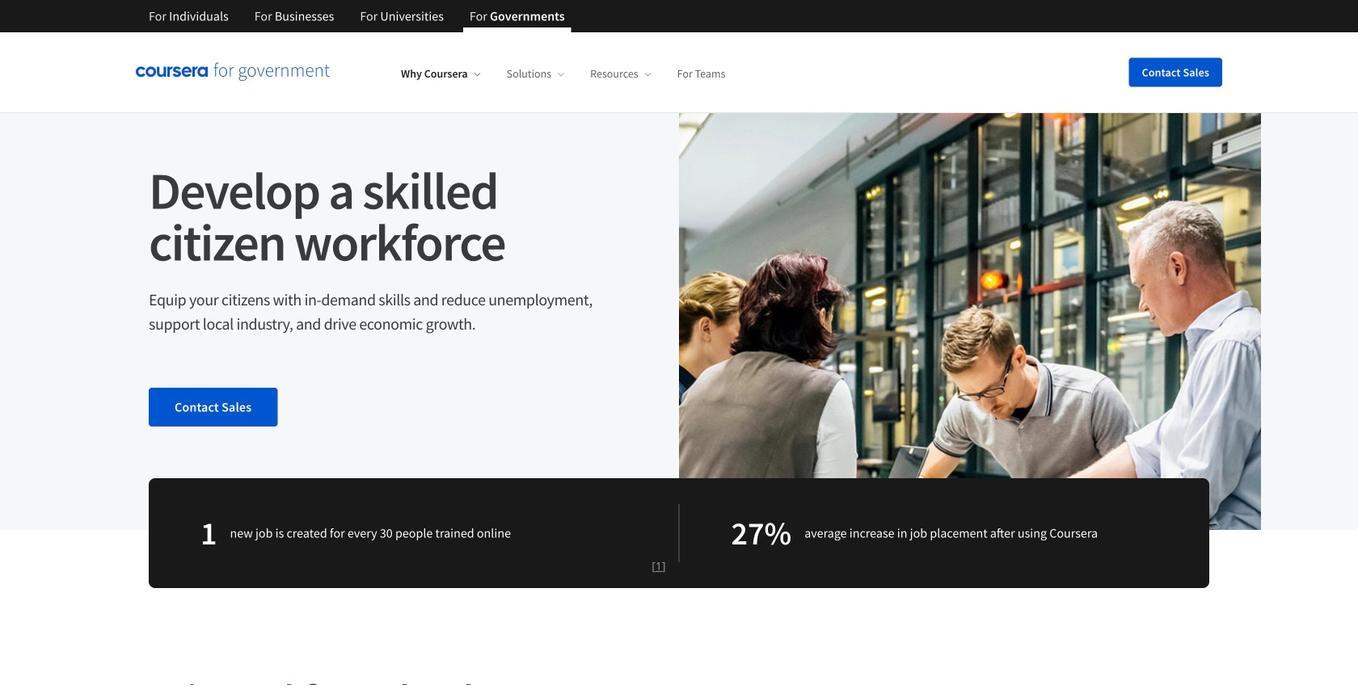 Task type: describe. For each thing, give the bounding box(es) containing it.
coursera for government image
[[136, 63, 330, 82]]

banner navigation
[[136, 0, 578, 32]]



Task type: vqa. For each thing, say whether or not it's contained in the screenshot.
for in the Module 4 is an introduction to the SAP implementation lifecycle. You will learn when customers engage with SAP and why. The phases in the implementation lifecycle will take you from engaging with the customer to deploying a solution in the customer's environment.  You will see how to engage with the customer, discover their challenges and goals, prepare for and kick off the project, explore and analyze the customer's business and technology landscape, design a solution, then deploy, test, and run the solution. We will introduce you to templates and tools to help accelerate your project work. Finally, you will learn more about how to apply your consulting skills at each stage of the lifecycle.
no



